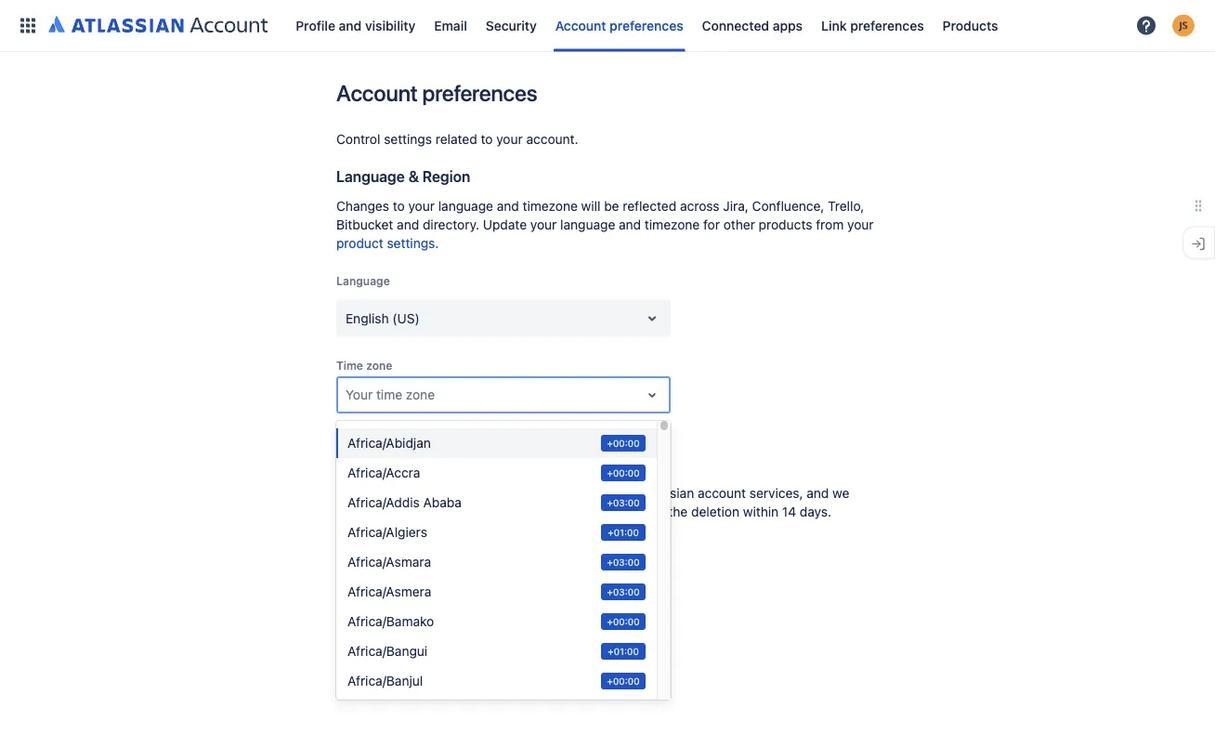 Task type: locate. For each thing, give the bounding box(es) containing it.
and inside the manage profile menu element
[[339, 18, 362, 33]]

delete inside button
[[348, 547, 387, 562]]

0 vertical spatial +03:00
[[607, 497, 640, 508]]

1 horizontal spatial account
[[555, 18, 606, 33]]

+00:00
[[607, 438, 640, 448], [607, 467, 640, 478], [607, 616, 640, 627], [607, 676, 640, 686]]

security link
[[480, 11, 542, 40]]

to up 'cancel'
[[625, 486, 637, 501]]

access
[[580, 486, 621, 501]]

profile
[[296, 18, 335, 33]]

language down will
[[560, 217, 615, 232]]

africa/asmara
[[348, 554, 431, 570]]

account up control
[[336, 80, 418, 106]]

account preferences
[[555, 18, 684, 33], [336, 80, 537, 106]]

email
[[434, 18, 467, 33]]

delete
[[336, 444, 381, 461], [348, 547, 387, 562]]

days.
[[800, 504, 832, 519]]

1 vertical spatial delete
[[348, 547, 387, 562]]

timezone down reflected
[[645, 217, 700, 232]]

time
[[376, 387, 402, 402]]

2 open image from the top
[[641, 384, 663, 406]]

1 language from the top
[[336, 168, 405, 185]]

to down language & region
[[393, 198, 405, 214]]

settings.
[[387, 236, 439, 251]]

2 +03:00 from the top
[[607, 557, 640, 567]]

personal
[[486, 504, 538, 519]]

+00:00 for africa/bamako
[[607, 616, 640, 627]]

preferences inside link preferences link
[[850, 18, 924, 33]]

2 vertical spatial +03:00
[[607, 586, 640, 597]]

1 vertical spatial language
[[336, 275, 390, 288]]

help image
[[1135, 14, 1158, 37]]

+00:00 for africa/abidjan
[[607, 438, 640, 448]]

account inside the manage profile menu element
[[555, 18, 606, 33]]

timezone left will
[[523, 198, 578, 214]]

2 language from the top
[[336, 275, 390, 288]]

delete
[[400, 486, 437, 501], [415, 504, 452, 519]]

account preferences inside the manage profile menu element
[[555, 18, 684, 33]]

preferences up the control settings related to your account.
[[422, 80, 537, 106]]

from
[[816, 217, 844, 232]]

1 +01:00 from the top
[[608, 527, 639, 538]]

+01:00 for africa/algiers
[[608, 527, 639, 538]]

1 horizontal spatial you
[[526, 486, 548, 501]]

to right related at the left top of page
[[481, 131, 493, 147]]

1 open image from the top
[[641, 307, 663, 329]]

1 vertical spatial account
[[336, 80, 418, 106]]

your
[[496, 131, 523, 147], [408, 198, 435, 214], [530, 217, 557, 232], [847, 217, 874, 232], [385, 444, 416, 461], [441, 486, 467, 501], [456, 504, 482, 519]]

0 vertical spatial account
[[555, 18, 606, 33]]

0 vertical spatial language
[[336, 168, 405, 185]]

account
[[555, 18, 606, 33], [336, 80, 418, 106]]

language for language
[[336, 275, 390, 288]]

you down africa/accra
[[375, 486, 396, 501]]

+03:00 for africa/asmara
[[607, 557, 640, 567]]

you
[[375, 486, 396, 501], [526, 486, 548, 501]]

2 vertical spatial to
[[625, 486, 637, 501]]

region
[[423, 168, 471, 185]]

confluence,
[[752, 198, 825, 214]]

1 vertical spatial account preferences
[[336, 80, 537, 106]]

lose
[[551, 486, 576, 501]]

profile and visibility
[[296, 18, 416, 33]]

0 vertical spatial delete
[[336, 444, 381, 461]]

the
[[668, 504, 688, 519]]

1 vertical spatial timezone
[[645, 217, 700, 232]]

account inside when you delete your account, you lose access to atlassian account services, and we permanently delete your personal data. you can cancel the deletion within 14 days.
[[698, 486, 746, 501]]

0 vertical spatial to
[[481, 131, 493, 147]]

0 vertical spatial +01:00
[[608, 527, 639, 538]]

0 vertical spatial account preferences
[[555, 18, 684, 33]]

2 +01:00 from the top
[[608, 646, 639, 656]]

3 +00:00 from the top
[[607, 616, 640, 627]]

2 vertical spatial account
[[391, 547, 440, 562]]

2 horizontal spatial preferences
[[850, 18, 924, 33]]

+03:00 for africa/addis ababa
[[607, 497, 640, 508]]

language up changes
[[336, 168, 405, 185]]

1 vertical spatial to
[[393, 198, 405, 214]]

2 horizontal spatial to
[[625, 486, 637, 501]]

atlassian
[[641, 486, 694, 501]]

0 vertical spatial open image
[[641, 307, 663, 329]]

deletion
[[691, 504, 740, 519]]

and
[[339, 18, 362, 33], [497, 198, 519, 214], [397, 217, 419, 232], [619, 217, 641, 232], [807, 486, 829, 501]]

1 you from the left
[[375, 486, 396, 501]]

delete for delete your account
[[336, 444, 381, 461]]

1 horizontal spatial zone
[[406, 387, 435, 402]]

1 horizontal spatial preferences
[[610, 18, 684, 33]]

language for language & region
[[336, 168, 405, 185]]

4 +00:00 from the top
[[607, 676, 640, 686]]

you up data.
[[526, 486, 548, 501]]

zone
[[366, 359, 392, 372], [406, 387, 435, 402]]

services,
[[750, 486, 803, 501]]

connected apps
[[702, 18, 803, 33]]

0 horizontal spatial to
[[393, 198, 405, 214]]

+01:00 for africa/bangui
[[608, 646, 639, 656]]

delete down africa/accra
[[400, 486, 437, 501]]

1 horizontal spatial account preferences
[[555, 18, 684, 33]]

preferences inside account preferences link
[[610, 18, 684, 33]]

changes
[[336, 198, 389, 214]]

delete for delete account
[[348, 547, 387, 562]]

0 horizontal spatial account
[[336, 80, 418, 106]]

and up settings.
[[397, 217, 419, 232]]

language
[[438, 198, 493, 214], [560, 217, 615, 232]]

14
[[782, 504, 796, 519]]

to
[[481, 131, 493, 147], [393, 198, 405, 214], [625, 486, 637, 501]]

africa/accra
[[348, 465, 420, 480]]

africa/bangui
[[348, 643, 428, 659]]

and down be in the top of the page
[[619, 217, 641, 232]]

delete account
[[348, 547, 440, 562]]

account right the security
[[555, 18, 606, 33]]

0 horizontal spatial zone
[[366, 359, 392, 372]]

1 +03:00 from the top
[[607, 497, 640, 508]]

connected apps link
[[697, 11, 808, 40]]

visibility
[[365, 18, 416, 33]]

preferences left connected
[[610, 18, 684, 33]]

0 horizontal spatial timezone
[[523, 198, 578, 214]]

your down account, on the left bottom
[[456, 504, 482, 519]]

we
[[833, 486, 850, 501]]

can
[[601, 504, 622, 519]]

language
[[336, 168, 405, 185], [336, 275, 390, 288]]

english
[[346, 310, 389, 326]]

changes to your language and timezone will be reflected across jira, confluence, trello, bitbucket and directory. update your language and timezone for other products from your product settings.
[[336, 198, 874, 251]]

time
[[336, 359, 363, 372]]

cancel
[[626, 504, 665, 519]]

africa/asmera
[[348, 584, 432, 599]]

+03:00
[[607, 497, 640, 508], [607, 557, 640, 567], [607, 586, 640, 597]]

time zone
[[336, 359, 392, 372]]

data.
[[541, 504, 571, 519]]

open image for english (us)
[[641, 307, 663, 329]]

to inside when you delete your account, you lose access to atlassian account services, and we permanently delete your personal data. you can cancel the deletion within 14 days.
[[625, 486, 637, 501]]

and right profile
[[339, 18, 362, 33]]

1 +00:00 from the top
[[607, 438, 640, 448]]

preferences
[[610, 18, 684, 33], [850, 18, 924, 33], [422, 80, 537, 106]]

1 vertical spatial account
[[698, 486, 746, 501]]

apps
[[773, 18, 803, 33]]

None text field
[[346, 309, 349, 328], [346, 386, 349, 404], [346, 309, 349, 328], [346, 386, 349, 404]]

(us)
[[392, 310, 420, 326]]

delete down africa/algiers
[[348, 547, 387, 562]]

1 horizontal spatial timezone
[[645, 217, 700, 232]]

1 vertical spatial open image
[[641, 384, 663, 406]]

account
[[420, 444, 476, 461], [698, 486, 746, 501], [391, 547, 440, 562]]

+01:00
[[608, 527, 639, 538], [608, 646, 639, 656]]

preferences right link
[[850, 18, 924, 33]]

0 horizontal spatial you
[[375, 486, 396, 501]]

1 vertical spatial language
[[560, 217, 615, 232]]

2 +00:00 from the top
[[607, 467, 640, 478]]

1 horizontal spatial language
[[560, 217, 615, 232]]

open image
[[641, 307, 663, 329], [641, 384, 663, 406]]

3 +03:00 from the top
[[607, 586, 640, 597]]

account inside button
[[391, 547, 440, 562]]

your left account, on the left bottom
[[441, 486, 467, 501]]

2 you from the left
[[526, 486, 548, 501]]

0 vertical spatial delete
[[400, 486, 437, 501]]

for
[[703, 217, 720, 232]]

language up english
[[336, 275, 390, 288]]

account down africa/algiers
[[391, 547, 440, 562]]

1 vertical spatial +01:00
[[608, 646, 639, 656]]

1 vertical spatial +03:00
[[607, 557, 640, 567]]

and up days.
[[807, 486, 829, 501]]

africa/addis
[[348, 495, 420, 510]]

0 horizontal spatial account preferences
[[336, 80, 537, 106]]

link
[[822, 18, 847, 33]]

language up directory.
[[438, 198, 493, 214]]

related
[[436, 131, 477, 147]]

&
[[408, 168, 419, 185]]

delete up africa/accra
[[336, 444, 381, 461]]

1 horizontal spatial to
[[481, 131, 493, 147]]

account up the deletion
[[698, 486, 746, 501]]

product
[[336, 236, 383, 251]]

products
[[943, 18, 998, 33]]

delete your account
[[336, 444, 476, 461]]

0 vertical spatial language
[[438, 198, 493, 214]]

english (us)
[[346, 310, 420, 326]]

0 vertical spatial zone
[[366, 359, 392, 372]]

banner containing profile and visibility
[[0, 0, 1215, 52]]

banner
[[0, 0, 1215, 52]]

language & region
[[336, 168, 471, 185]]

timezone
[[523, 198, 578, 214], [645, 217, 700, 232]]

manage profile menu element
[[11, 0, 1130, 52]]

account up ababa
[[420, 444, 476, 461]]

delete up africa/algiers
[[415, 504, 452, 519]]



Task type: describe. For each thing, give the bounding box(es) containing it.
directory.
[[423, 217, 479, 232]]

your time zone
[[346, 387, 435, 402]]

when you delete your account, you lose access to atlassian account services, and we permanently delete your personal data. you can cancel the deletion within 14 days.
[[336, 486, 850, 519]]

your right update
[[530, 217, 557, 232]]

account image
[[1173, 14, 1195, 37]]

profile and visibility link
[[290, 11, 421, 40]]

account preferences link
[[550, 11, 689, 40]]

your down &
[[408, 198, 435, 214]]

reflected
[[623, 198, 677, 214]]

other
[[724, 217, 755, 232]]

preferences for link preferences link
[[850, 18, 924, 33]]

africa/addis ababa
[[348, 495, 462, 510]]

when
[[336, 486, 371, 501]]

email link
[[429, 11, 473, 40]]

products link
[[937, 11, 1004, 40]]

switch to... image
[[17, 14, 39, 37]]

+00:00 for africa/accra
[[607, 467, 640, 478]]

your left "account." at the left of the page
[[496, 131, 523, 147]]

+00:00 for africa/banjul
[[607, 676, 640, 686]]

and up update
[[497, 198, 519, 214]]

preferences for account preferences link
[[610, 18, 684, 33]]

your up africa/accra
[[385, 444, 416, 461]]

to inside the changes to your language and timezone will be reflected across jira, confluence, trello, bitbucket and directory. update your language and timezone for other products from your product settings.
[[393, 198, 405, 214]]

account,
[[471, 486, 523, 501]]

0 vertical spatial account
[[420, 444, 476, 461]]

0 horizontal spatial language
[[438, 198, 493, 214]]

within
[[743, 504, 779, 519]]

1 vertical spatial delete
[[415, 504, 452, 519]]

delete account button
[[336, 540, 451, 570]]

bitbucket
[[336, 217, 393, 232]]

update
[[483, 217, 527, 232]]

be
[[604, 198, 619, 214]]

jira,
[[723, 198, 749, 214]]

africa/algiers
[[348, 525, 427, 540]]

link preferences link
[[816, 11, 930, 40]]

products
[[759, 217, 813, 232]]

africa/banjul
[[348, 673, 423, 689]]

africa/bamako
[[348, 614, 434, 629]]

open image for your time zone
[[641, 384, 663, 406]]

across
[[680, 198, 720, 214]]

product settings. link
[[336, 236, 439, 251]]

1 vertical spatial zone
[[406, 387, 435, 402]]

trello,
[[828, 198, 865, 214]]

0 vertical spatial timezone
[[523, 198, 578, 214]]

and inside when you delete your account, you lose access to atlassian account services, and we permanently delete your personal data. you can cancel the deletion within 14 days.
[[807, 486, 829, 501]]

permanently
[[336, 504, 411, 519]]

settings
[[384, 131, 432, 147]]

security
[[486, 18, 537, 33]]

your down trello,
[[847, 217, 874, 232]]

will
[[581, 198, 601, 214]]

0 horizontal spatial preferences
[[422, 80, 537, 106]]

your
[[346, 387, 373, 402]]

control
[[336, 131, 380, 147]]

+03:00 for africa/asmera
[[607, 586, 640, 597]]

connected
[[702, 18, 769, 33]]

account.
[[526, 131, 578, 147]]

you
[[575, 504, 597, 519]]

ababa
[[423, 495, 462, 510]]

africa/abidjan
[[348, 435, 431, 451]]

control settings related to your account.
[[336, 131, 578, 147]]

link preferences
[[822, 18, 924, 33]]



Task type: vqa. For each thing, say whether or not it's contained in the screenshot.
URL:
no



